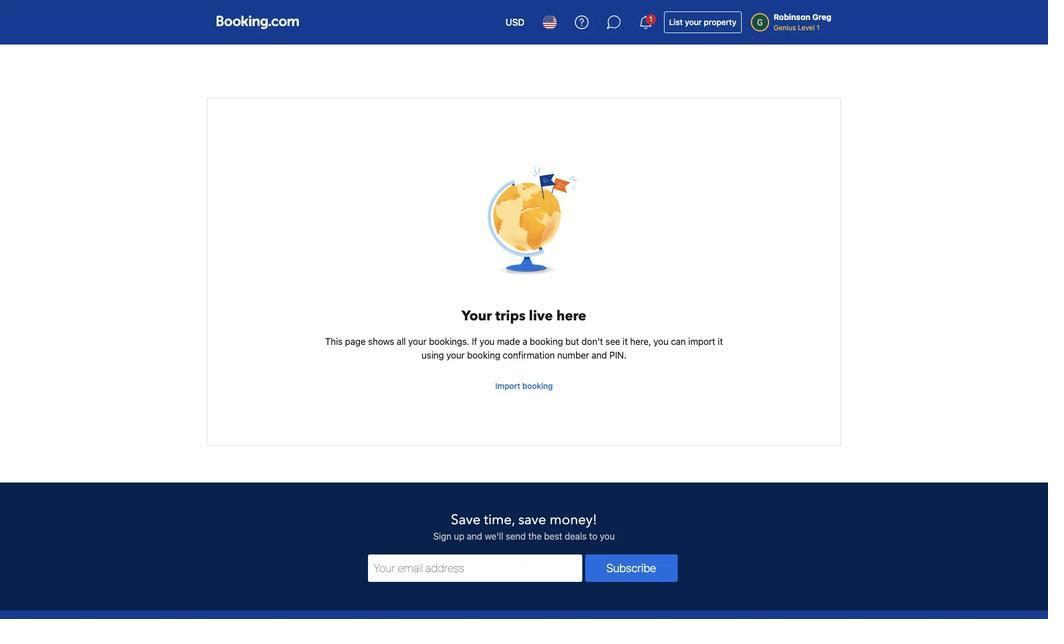 Task type: describe. For each thing, give the bounding box(es) containing it.
save time, save money! footer
[[0, 483, 1049, 620]]

genius
[[774, 23, 797, 32]]

you inside save time, save money! sign up and we'll send the best deals to you
[[600, 532, 615, 542]]

2 it from the left
[[718, 337, 724, 347]]

don't
[[582, 337, 604, 347]]

list your property
[[670, 17, 737, 27]]

1 inside robinson greg genius level 1
[[817, 23, 821, 32]]

1 button
[[633, 9, 660, 36]]

if
[[472, 337, 478, 347]]

and inside save time, save money! sign up and we'll send the best deals to you
[[467, 532, 483, 542]]

1 it from the left
[[623, 337, 628, 347]]

money!
[[550, 511, 598, 530]]

robinson greg genius level 1
[[774, 12, 832, 32]]

save
[[451, 511, 481, 530]]

usd button
[[499, 9, 532, 36]]

save
[[519, 511, 547, 530]]

live
[[529, 307, 553, 326]]

here,
[[631, 337, 652, 347]]

save time, save money! sign up and we'll send the best deals to you
[[434, 511, 615, 542]]

using
[[422, 350, 444, 361]]

import
[[496, 381, 521, 391]]

2 horizontal spatial you
[[654, 337, 669, 347]]

sign
[[434, 532, 452, 542]]

trips
[[496, 307, 526, 326]]

your trips live here
[[462, 307, 587, 326]]

see
[[606, 337, 621, 347]]

import booking button
[[491, 376, 558, 397]]

2 horizontal spatial your
[[685, 17, 702, 27]]

deals
[[565, 532, 587, 542]]

booking inside import booking dropdown button
[[523, 381, 553, 391]]

usd
[[506, 17, 525, 27]]

level
[[799, 23, 815, 32]]

this page shows all your bookings. if you made a booking but don't see it here, you can import it using your booking confirmation number and pin.
[[325, 337, 724, 361]]

1 vertical spatial booking
[[467, 350, 501, 361]]

to
[[590, 532, 598, 542]]

1 horizontal spatial your
[[447, 350, 465, 361]]

import
[[689, 337, 716, 347]]

send
[[506, 532, 526, 542]]

bookings.
[[429, 337, 470, 347]]

this
[[325, 337, 343, 347]]

list
[[670, 17, 683, 27]]

and inside the "this page shows all your bookings. if you made a booking but don't see it here, you can import it using your booking confirmation number and pin."
[[592, 350, 608, 361]]



Task type: vqa. For each thing, say whether or not it's contained in the screenshot.
Insurance within the BUTTON
no



Task type: locate. For each thing, give the bounding box(es) containing it.
and down don't
[[592, 350, 608, 361]]

0 vertical spatial booking
[[530, 337, 564, 347]]

booking right import
[[523, 381, 553, 391]]

all
[[397, 337, 406, 347]]

best
[[545, 532, 563, 542]]

it right import
[[718, 337, 724, 347]]

2 vertical spatial booking
[[523, 381, 553, 391]]

we'll
[[485, 532, 504, 542]]

you
[[480, 337, 495, 347], [654, 337, 669, 347], [600, 532, 615, 542]]

page
[[345, 337, 366, 347]]

and
[[592, 350, 608, 361], [467, 532, 483, 542]]

0 vertical spatial and
[[592, 350, 608, 361]]

your down 'bookings.'
[[447, 350, 465, 361]]

up
[[454, 532, 465, 542]]

Your email address email field
[[368, 555, 583, 583]]

time,
[[484, 511, 515, 530]]

robinson
[[774, 12, 811, 22]]

0 horizontal spatial it
[[623, 337, 628, 347]]

and right up
[[467, 532, 483, 542]]

subscribe
[[607, 562, 657, 575]]

it
[[623, 337, 628, 347], [718, 337, 724, 347]]

import booking
[[496, 381, 553, 391]]

list your property link
[[665, 11, 742, 33]]

0 vertical spatial your
[[685, 17, 702, 27]]

pin.
[[610, 350, 627, 361]]

booking right a
[[530, 337, 564, 347]]

1 horizontal spatial you
[[600, 532, 615, 542]]

property
[[704, 17, 737, 27]]

made
[[497, 337, 521, 347]]

1 horizontal spatial it
[[718, 337, 724, 347]]

1 vertical spatial your
[[409, 337, 427, 347]]

your right list
[[685, 17, 702, 27]]

1 down greg at top right
[[817, 23, 821, 32]]

number
[[558, 350, 590, 361]]

1 horizontal spatial and
[[592, 350, 608, 361]]

1 horizontal spatial 1
[[817, 23, 821, 32]]

booking down if
[[467, 350, 501, 361]]

the
[[529, 532, 542, 542]]

0 horizontal spatial your
[[409, 337, 427, 347]]

you right if
[[480, 337, 495, 347]]

here
[[557, 307, 587, 326]]

booking
[[530, 337, 564, 347], [467, 350, 501, 361], [523, 381, 553, 391]]

0 horizontal spatial 1
[[650, 15, 653, 23]]

1 vertical spatial and
[[467, 532, 483, 542]]

but
[[566, 337, 580, 347]]

your
[[462, 307, 492, 326]]

it right see
[[623, 337, 628, 347]]

your right the all
[[409, 337, 427, 347]]

1 left list
[[650, 15, 653, 23]]

greg
[[813, 12, 832, 22]]

1 inside 1 button
[[650, 15, 653, 23]]

0 horizontal spatial you
[[480, 337, 495, 347]]

you right to
[[600, 532, 615, 542]]

booking.com online hotel reservations image
[[217, 15, 299, 29]]

1
[[650, 15, 653, 23], [817, 23, 821, 32]]

you left can
[[654, 337, 669, 347]]

your
[[685, 17, 702, 27], [409, 337, 427, 347], [447, 350, 465, 361]]

a
[[523, 337, 528, 347]]

can
[[672, 337, 686, 347]]

0 horizontal spatial and
[[467, 532, 483, 542]]

subscribe button
[[586, 555, 678, 583]]

2 vertical spatial your
[[447, 350, 465, 361]]

confirmation
[[503, 350, 555, 361]]

shows
[[368, 337, 395, 347]]



